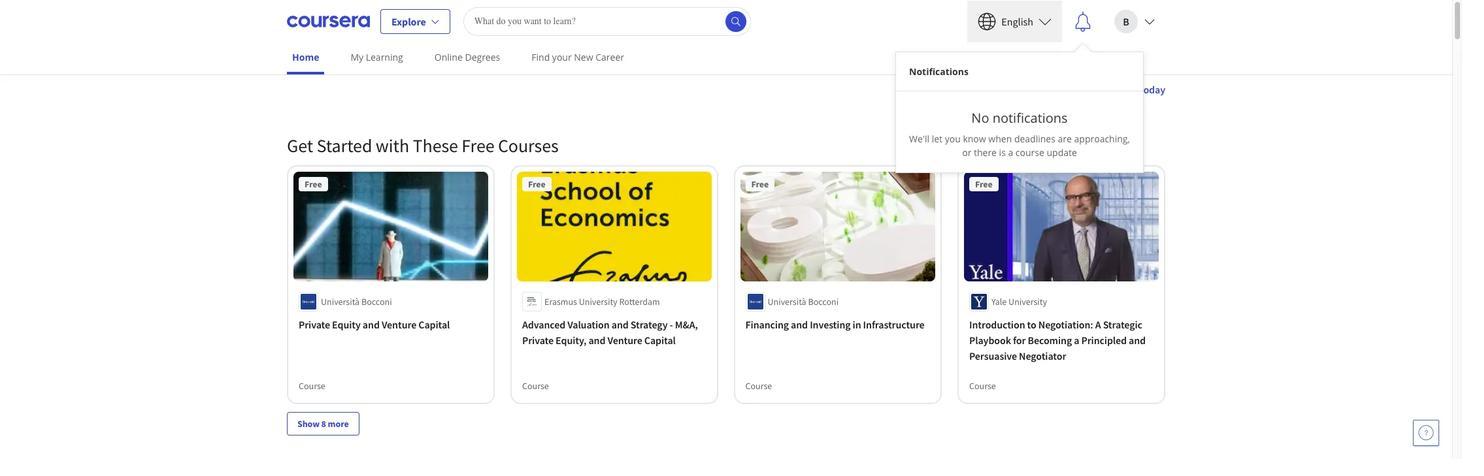 Task type: describe. For each thing, give the bounding box(es) containing it.
let
[[932, 132, 943, 145]]

for
[[1013, 334, 1026, 347]]

my learning link
[[345, 42, 408, 72]]

when
[[988, 132, 1012, 145]]

home link
[[287, 42, 324, 75]]

free for advanced valuation and strategy - m&a, private equity, and venture capital
[[528, 178, 545, 190]]

advanced valuation and strategy - m&a, private equity, and venture capital
[[522, 318, 698, 347]]

and down valuation
[[588, 334, 605, 347]]

erasmus university rotterdam
[[544, 296, 660, 308]]

course for advanced valuation and strategy - m&a, private equity, and venture capital
[[522, 380, 549, 392]]

investing
[[810, 318, 851, 331]]

principled
[[1081, 334, 1127, 347]]

my learning
[[351, 51, 403, 63]]

strategic
[[1103, 318, 1142, 331]]

career
[[968, 83, 996, 96]]

set your goals today
[[1076, 83, 1165, 96]]

8
[[321, 418, 326, 430]]

notifications
[[909, 65, 969, 77]]

financing
[[746, 318, 789, 331]]

new
[[574, 51, 593, 63]]

pending
[[1027, 83, 1065, 96]]

in
[[853, 318, 861, 331]]

introduction
[[969, 318, 1025, 331]]

to
[[1027, 318, 1036, 331]]

0 horizontal spatial capital
[[418, 318, 450, 331]]

-
[[670, 318, 673, 331]]

get started with these free courses collection element
[[279, 113, 1173, 457]]

explore
[[392, 15, 426, 28]]

private equity and venture capital
[[299, 318, 450, 331]]

advanced valuation and strategy - m&a, private equity, and venture capital link
[[522, 317, 707, 348]]

is inside get started with these free courses main content
[[1018, 83, 1025, 96]]

english
[[1002, 15, 1033, 28]]

università for equity
[[321, 296, 360, 308]]

get started with these free courses main content
[[0, 66, 1452, 459]]

degrees
[[465, 51, 500, 63]]

private equity and venture capital link
[[299, 317, 483, 332]]

m&a,
[[675, 318, 698, 331]]

a inside introduction to negotiation: a strategic playbook for becoming a principled and persuasive negotiator
[[1074, 334, 1079, 347]]

online
[[434, 51, 463, 63]]

set
[[1076, 83, 1090, 96]]

know
[[963, 132, 986, 145]]

find your new career
[[532, 51, 624, 63]]

your career goal is pending
[[947, 83, 1065, 96]]

a
[[1095, 318, 1101, 331]]

yale university
[[992, 296, 1047, 308]]

venture inside "advanced valuation and strategy - m&a, private equity, and venture capital"
[[607, 334, 642, 347]]

get
[[287, 134, 313, 158]]

university for valuation
[[579, 296, 617, 308]]

capital inside "advanced valuation and strategy - m&a, private equity, and venture capital"
[[644, 334, 676, 347]]

are
[[1058, 132, 1072, 145]]

online degrees
[[434, 51, 500, 63]]

goals
[[1115, 83, 1138, 96]]

università bocconi for and
[[768, 296, 839, 308]]

today
[[1140, 83, 1165, 96]]

advanced
[[522, 318, 565, 331]]

find your new career link
[[526, 42, 629, 72]]

equity,
[[556, 334, 586, 347]]

course for private equity and venture capital
[[299, 380, 325, 392]]

more
[[328, 418, 349, 430]]

università bocconi for equity
[[321, 296, 392, 308]]

financing and investing in infrastructure
[[746, 318, 925, 331]]

or
[[962, 146, 971, 158]]

valuation
[[567, 318, 610, 331]]

erasmus
[[544, 296, 577, 308]]

you
[[945, 132, 961, 145]]

infrastructure
[[863, 318, 925, 331]]

strategy
[[631, 318, 668, 331]]

career
[[596, 51, 624, 63]]

coursera image
[[287, 11, 370, 32]]

started
[[317, 134, 372, 158]]



Task type: locate. For each thing, give the bounding box(es) containing it.
1 vertical spatial your
[[1092, 83, 1113, 96]]

courses
[[498, 134, 559, 158]]

repeat image
[[973, 180, 989, 195]]

2 università from the left
[[768, 296, 807, 308]]

2 bocconi from the left
[[808, 296, 839, 308]]

find
[[532, 51, 550, 63]]

english button
[[968, 0, 1062, 42]]

0 horizontal spatial your
[[552, 51, 572, 63]]

università bocconi up equity
[[321, 296, 392, 308]]

1 vertical spatial is
[[999, 146, 1006, 158]]

course down the persuasive
[[969, 380, 996, 392]]

notifications no notifications we'll let you know when deadlines are approaching, or there is a course update
[[909, 65, 1130, 158]]

0 vertical spatial your
[[552, 51, 572, 63]]

is
[[1018, 83, 1025, 96], [999, 146, 1006, 158]]

1 horizontal spatial your
[[1092, 83, 1113, 96]]

university
[[579, 296, 617, 308], [1009, 296, 1047, 308]]

0 horizontal spatial venture
[[382, 318, 416, 331]]

1 università from the left
[[321, 296, 360, 308]]

venture right equity
[[382, 318, 416, 331]]

1 horizontal spatial università bocconi
[[768, 296, 839, 308]]

and inside introduction to negotiation: a strategic playbook for becoming a principled and persuasive negotiator
[[1129, 334, 1146, 347]]

private
[[299, 318, 330, 331], [522, 334, 554, 347]]

1 horizontal spatial venture
[[607, 334, 642, 347]]

graduation cap image
[[973, 133, 989, 148]]

and
[[363, 318, 380, 331], [612, 318, 629, 331], [791, 318, 808, 331], [588, 334, 605, 347], [1129, 334, 1146, 347]]

0 horizontal spatial private
[[299, 318, 330, 331]]

yale
[[992, 296, 1007, 308]]

equity
[[332, 318, 361, 331]]

0 horizontal spatial a
[[1008, 146, 1013, 158]]

set your goals today button
[[1069, 82, 1165, 97]]

update
[[1047, 146, 1077, 158]]

1 horizontal spatial university
[[1009, 296, 1047, 308]]

negotiation:
[[1038, 318, 1093, 331]]

1 horizontal spatial a
[[1074, 334, 1079, 347]]

0 horizontal spatial is
[[999, 146, 1006, 158]]

1 horizontal spatial is
[[1018, 83, 1025, 96]]

your
[[947, 83, 966, 96]]

show 8 more button
[[287, 412, 359, 436]]

smile image
[[973, 203, 989, 219]]

0 vertical spatial venture
[[382, 318, 416, 331]]

0 horizontal spatial università
[[321, 296, 360, 308]]

capital
[[418, 318, 450, 331], [644, 334, 676, 347]]

your for set
[[1092, 83, 1113, 96]]

None search field
[[463, 7, 751, 36]]

becoming
[[1028, 334, 1072, 347]]

is inside notifications no notifications we'll let you know when deadlines are approaching, or there is a course update
[[999, 146, 1006, 158]]

università
[[321, 296, 360, 308], [768, 296, 807, 308]]

negotiator
[[1019, 349, 1066, 363]]

bocconi for investing
[[808, 296, 839, 308]]

course for introduction to negotiation: a strategic playbook for becoming a principled and persuasive negotiator
[[969, 380, 996, 392]]

your inside dropdown button
[[1092, 83, 1113, 96]]

1 bocconi from the left
[[361, 296, 392, 308]]

0 horizontal spatial università bocconi
[[321, 296, 392, 308]]

course
[[299, 380, 325, 392], [522, 380, 549, 392], [746, 380, 772, 392], [969, 380, 996, 392]]

free for private equity and venture capital
[[305, 178, 322, 190]]

0 vertical spatial capital
[[418, 318, 450, 331]]

show 8 more
[[297, 418, 349, 430]]

0 horizontal spatial university
[[579, 296, 617, 308]]

bocconi for and
[[361, 296, 392, 308]]

0 vertical spatial private
[[299, 318, 330, 331]]

there
[[974, 146, 997, 158]]

line chart image
[[973, 156, 989, 172]]

b button
[[1104, 0, 1165, 42]]

your for find
[[552, 51, 572, 63]]

a inside notifications no notifications we'll let you know when deadlines are approaching, or there is a course update
[[1008, 146, 1013, 158]]

course up show
[[299, 380, 325, 392]]

università for and
[[768, 296, 807, 308]]

università bocconi up investing
[[768, 296, 839, 308]]

rotterdam
[[619, 296, 660, 308]]

get started with these free courses
[[287, 134, 559, 158]]

course down advanced at the bottom left of the page
[[522, 380, 549, 392]]

4 course from the left
[[969, 380, 996, 392]]

b
[[1123, 15, 1129, 28]]

1 vertical spatial capital
[[644, 334, 676, 347]]

is down when
[[999, 146, 1006, 158]]

private inside "advanced valuation and strategy - m&a, private equity, and venture capital"
[[522, 334, 554, 347]]

and down erasmus university rotterdam
[[612, 318, 629, 331]]

free for introduction to negotiation: a strategic playbook for becoming a principled and persuasive negotiator
[[975, 178, 993, 190]]

bocconi up investing
[[808, 296, 839, 308]]

goal
[[998, 83, 1016, 96]]

1 course from the left
[[299, 380, 325, 392]]

deadlines
[[1014, 132, 1056, 145]]

private down advanced at the bottom left of the page
[[522, 334, 554, 347]]

introduction to negotiation: a strategic playbook for becoming a principled and persuasive negotiator
[[969, 318, 1146, 363]]

1 vertical spatial private
[[522, 334, 554, 347]]

2 course from the left
[[522, 380, 549, 392]]

playbook
[[969, 334, 1011, 347]]

financing and investing in infrastructure link
[[746, 317, 930, 332]]

2 università bocconi from the left
[[768, 296, 839, 308]]

we'll
[[909, 132, 929, 145]]

a down when
[[1008, 146, 1013, 158]]

1 horizontal spatial università
[[768, 296, 807, 308]]

help center image
[[1418, 425, 1434, 441]]

learning
[[366, 51, 403, 63]]

and right equity
[[363, 318, 380, 331]]

2 university from the left
[[1009, 296, 1047, 308]]

show
[[297, 418, 320, 430]]

università up equity
[[321, 296, 360, 308]]

3 course from the left
[[746, 380, 772, 392]]

venture
[[382, 318, 416, 331], [607, 334, 642, 347]]

a down negotiation:
[[1074, 334, 1079, 347]]

and down strategic
[[1129, 334, 1146, 347]]

1 horizontal spatial capital
[[644, 334, 676, 347]]

course for financing and investing in infrastructure
[[746, 380, 772, 392]]

is right goal
[[1018, 83, 1025, 96]]

free for financing and investing in infrastructure
[[752, 178, 769, 190]]

1 horizontal spatial bocconi
[[808, 296, 839, 308]]

bocconi up private equity and venture capital
[[361, 296, 392, 308]]

and left investing
[[791, 318, 808, 331]]

0 vertical spatial is
[[1018, 83, 1025, 96]]

online degrees link
[[429, 42, 505, 72]]

0 vertical spatial a
[[1008, 146, 1013, 158]]

course down financing
[[746, 380, 772, 392]]

0 horizontal spatial bocconi
[[361, 296, 392, 308]]

free
[[462, 134, 494, 158], [305, 178, 322, 190], [528, 178, 545, 190], [752, 178, 769, 190], [975, 178, 993, 190]]

notifications
[[993, 109, 1068, 126]]

1 vertical spatial a
[[1074, 334, 1079, 347]]

home
[[292, 51, 319, 63]]

these
[[413, 134, 458, 158]]

1 università bocconi from the left
[[321, 296, 392, 308]]

1 university from the left
[[579, 296, 617, 308]]

1 horizontal spatial private
[[522, 334, 554, 347]]

your right set
[[1092, 83, 1113, 96]]

What do you want to learn? text field
[[463, 7, 751, 36]]

course
[[1016, 146, 1044, 158]]

persuasive
[[969, 349, 1017, 363]]

with
[[376, 134, 409, 158]]

university up valuation
[[579, 296, 617, 308]]

your right find
[[552, 51, 572, 63]]

università up financing
[[768, 296, 807, 308]]

my
[[351, 51, 363, 63]]

university up to
[[1009, 296, 1047, 308]]

a
[[1008, 146, 1013, 158], [1074, 334, 1079, 347]]

no
[[971, 109, 989, 126]]

1 vertical spatial venture
[[607, 334, 642, 347]]

università bocconi
[[321, 296, 392, 308], [768, 296, 839, 308]]

your
[[552, 51, 572, 63], [1092, 83, 1113, 96]]

university for to
[[1009, 296, 1047, 308]]

private left equity
[[299, 318, 330, 331]]

explore button
[[380, 9, 450, 34]]

approaching,
[[1074, 132, 1130, 145]]

introduction to negotiation: a strategic playbook for becoming a principled and persuasive negotiator link
[[969, 317, 1154, 364]]

venture down strategy at the left bottom of page
[[607, 334, 642, 347]]

bocconi
[[361, 296, 392, 308], [808, 296, 839, 308]]



Task type: vqa. For each thing, say whether or not it's contained in the screenshot.
private equity and venture capital
yes



